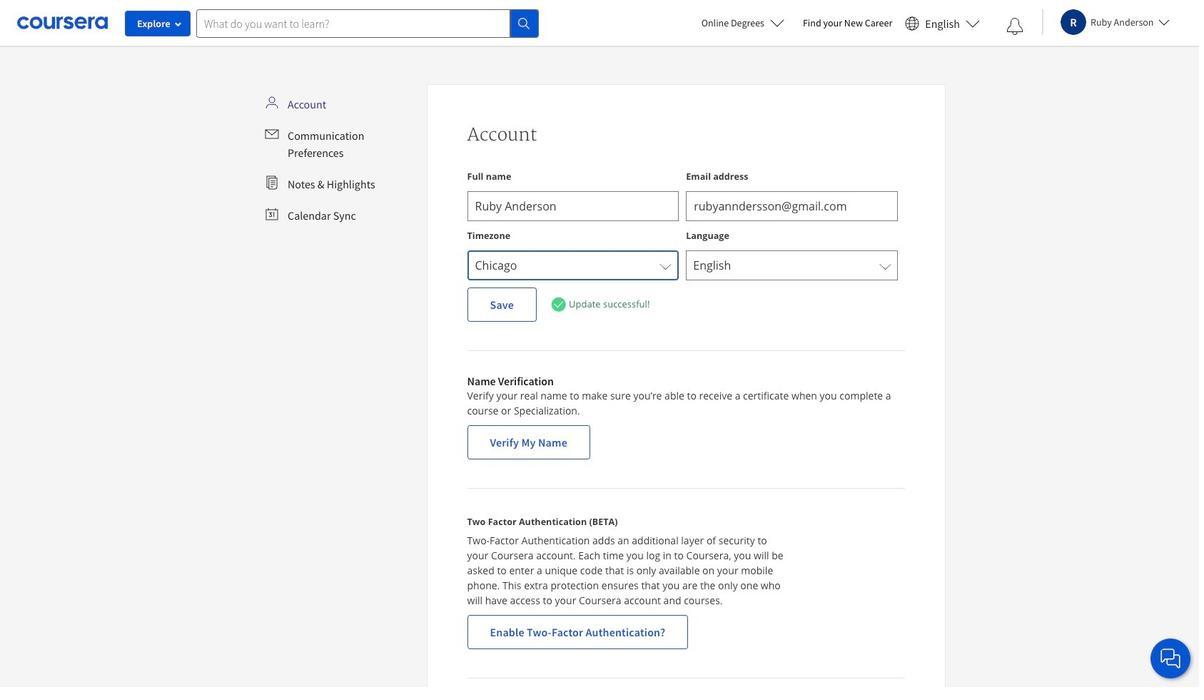 Task type: vqa. For each thing, say whether or not it's contained in the screenshot.
"search box"
yes



Task type: locate. For each thing, give the bounding box(es) containing it.
None search field
[[196, 9, 539, 37]]

alert
[[551, 297, 650, 313]]

None text field
[[467, 191, 679, 221], [686, 191, 898, 221], [467, 191, 679, 221], [686, 191, 898, 221]]

menu
[[259, 90, 421, 230]]



Task type: describe. For each thing, give the bounding box(es) containing it.
What do you want to learn? text field
[[196, 9, 511, 37]]

coursera image
[[17, 12, 108, 34]]



